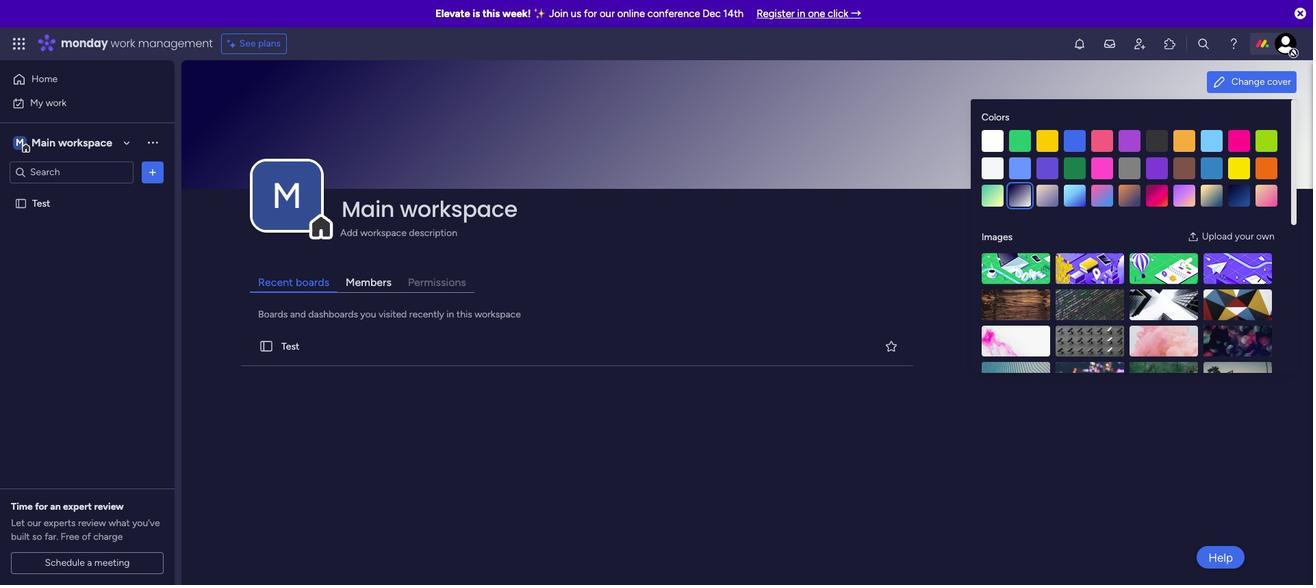 Task type: describe. For each thing, give the bounding box(es) containing it.
upload
[[1203, 231, 1233, 243]]

see
[[240, 38, 256, 49]]

1 horizontal spatial this
[[483, 8, 500, 20]]

one
[[808, 8, 826, 20]]

change
[[1232, 76, 1266, 88]]

built
[[11, 532, 30, 543]]

conference
[[648, 8, 701, 20]]

workspace selection element
[[13, 135, 114, 152]]

schedule
[[45, 558, 85, 569]]

meeting
[[94, 558, 130, 569]]

dashboards
[[308, 309, 358, 321]]

0 vertical spatial in
[[798, 8, 806, 20]]

and
[[290, 309, 306, 321]]

is
[[473, 8, 480, 20]]

m for bottommost workspace "image"
[[272, 175, 302, 217]]

upload your own button
[[1183, 226, 1281, 248]]

let
[[11, 518, 25, 530]]

click
[[828, 8, 849, 20]]

my
[[30, 97, 43, 109]]

photo icon image
[[1188, 232, 1199, 243]]

colors
[[982, 112, 1010, 123]]

1 horizontal spatial main workspace
[[342, 194, 518, 225]]

week!
[[503, 8, 531, 20]]

help button
[[1198, 547, 1245, 569]]

options image
[[146, 165, 160, 179]]

schedule a meeting button
[[11, 553, 164, 575]]

public board image
[[259, 339, 274, 354]]

cover
[[1268, 76, 1292, 88]]

my work
[[30, 97, 67, 109]]

online
[[618, 8, 645, 20]]

recent boards
[[258, 276, 330, 289]]

1 vertical spatial review
[[78, 518, 106, 530]]

main workspace inside workspace selection element
[[32, 136, 112, 149]]

public board image
[[14, 197, 27, 210]]

notifications image
[[1073, 37, 1087, 51]]

test for public board icon
[[282, 341, 300, 353]]

m button
[[253, 162, 321, 230]]

a
[[87, 558, 92, 569]]

join
[[549, 8, 569, 20]]

visited
[[379, 309, 407, 321]]

boards
[[258, 309, 288, 321]]

plans
[[258, 38, 281, 49]]

work for monday
[[111, 36, 135, 51]]

far.
[[45, 532, 58, 543]]

help
[[1209, 551, 1234, 565]]

of
[[82, 532, 91, 543]]

add to favorites image
[[885, 339, 899, 353]]

schedule a meeting
[[45, 558, 130, 569]]

management
[[138, 36, 213, 51]]

add workspace description
[[340, 227, 458, 239]]

→
[[852, 8, 862, 20]]

an
[[50, 501, 61, 513]]

elevate is this week! ✨ join us for our online conference dec 14th
[[436, 8, 744, 20]]

✨
[[534, 8, 547, 20]]

change cover button
[[1208, 71, 1297, 93]]

home button
[[8, 69, 147, 90]]

monday
[[61, 36, 108, 51]]

permissions
[[408, 276, 466, 289]]

you've
[[132, 518, 160, 530]]

invite members image
[[1134, 37, 1147, 51]]

what
[[109, 518, 130, 530]]

Main workspace field
[[338, 194, 1258, 225]]

1 vertical spatial main
[[342, 194, 395, 225]]

0 horizontal spatial this
[[457, 309, 472, 321]]

see plans
[[240, 38, 281, 49]]

search everything image
[[1197, 37, 1211, 51]]



Task type: vqa. For each thing, say whether or not it's contained in the screenshot.
Leads
no



Task type: locate. For each thing, give the bounding box(es) containing it.
members
[[346, 276, 392, 289]]

m inside workspace selection element
[[16, 137, 24, 148]]

0 horizontal spatial in
[[447, 309, 454, 321]]

test for public board image at the left top of page
[[32, 198, 50, 209]]

test inside 'list box'
[[32, 198, 50, 209]]

0 horizontal spatial test
[[32, 198, 50, 209]]

apps image
[[1164, 37, 1178, 51]]

your
[[1236, 231, 1255, 243]]

1 vertical spatial this
[[457, 309, 472, 321]]

our inside time for an expert review let our experts review what you've built so far. free of charge
[[27, 518, 41, 530]]

inbox image
[[1104, 37, 1117, 51]]

our left online
[[600, 8, 615, 20]]

main workspace up description
[[342, 194, 518, 225]]

our up so
[[27, 518, 41, 530]]

0 horizontal spatial our
[[27, 518, 41, 530]]

main inside workspace selection element
[[32, 136, 56, 149]]

1 horizontal spatial for
[[584, 8, 597, 20]]

1 vertical spatial test
[[282, 341, 300, 353]]

work for my
[[46, 97, 67, 109]]

home
[[32, 73, 58, 85]]

1 vertical spatial work
[[46, 97, 67, 109]]

0 horizontal spatial work
[[46, 97, 67, 109]]

free
[[61, 532, 79, 543]]

m inside popup button
[[272, 175, 302, 217]]

register in one click → link
[[757, 8, 862, 20]]

1 vertical spatial for
[[35, 501, 48, 513]]

0 horizontal spatial m
[[16, 137, 24, 148]]

this right is
[[483, 8, 500, 20]]

main workspace
[[32, 136, 112, 149], [342, 194, 518, 225]]

0 vertical spatial main workspace
[[32, 136, 112, 149]]

review up what
[[94, 501, 124, 513]]

1 horizontal spatial in
[[798, 8, 806, 20]]

Search in workspace field
[[29, 164, 114, 180]]

own
[[1257, 231, 1275, 243]]

brad klo image
[[1276, 33, 1297, 55]]

work
[[111, 36, 135, 51], [46, 97, 67, 109]]

for inside time for an expert review let our experts review what you've built so far. free of charge
[[35, 501, 48, 513]]

work inside button
[[46, 97, 67, 109]]

0 vertical spatial main
[[32, 136, 56, 149]]

so
[[32, 532, 42, 543]]

main
[[32, 136, 56, 149], [342, 194, 395, 225]]

0 vertical spatial review
[[94, 501, 124, 513]]

0 horizontal spatial for
[[35, 501, 48, 513]]

workspace image
[[13, 135, 27, 150], [253, 162, 321, 230]]

0 vertical spatial for
[[584, 8, 597, 20]]

change cover
[[1232, 76, 1292, 88]]

workspace
[[58, 136, 112, 149], [400, 194, 518, 225], [360, 227, 407, 239], [475, 309, 521, 321]]

1 horizontal spatial work
[[111, 36, 135, 51]]

add
[[340, 227, 358, 239]]

m for workspace "image" to the left
[[16, 137, 24, 148]]

for right the us
[[584, 8, 597, 20]]

my work button
[[8, 92, 147, 114]]

1 horizontal spatial our
[[600, 8, 615, 20]]

14th
[[724, 8, 744, 20]]

help image
[[1228, 37, 1241, 51]]

time
[[11, 501, 33, 513]]

description
[[409, 227, 458, 239]]

1 horizontal spatial workspace image
[[253, 162, 321, 230]]

main workspace up search in workspace field
[[32, 136, 112, 149]]

time for an expert review let our experts review what you've built so far. free of charge
[[11, 501, 160, 543]]

see plans button
[[221, 34, 287, 54]]

1 vertical spatial workspace image
[[253, 162, 321, 230]]

dec
[[703, 8, 721, 20]]

for
[[584, 8, 597, 20], [35, 501, 48, 513]]

test list box
[[0, 189, 175, 400]]

m
[[16, 137, 24, 148], [272, 175, 302, 217]]

review up of
[[78, 518, 106, 530]]

register in one click →
[[757, 8, 862, 20]]

0 vertical spatial our
[[600, 8, 615, 20]]

work right my
[[46, 97, 67, 109]]

0 vertical spatial work
[[111, 36, 135, 51]]

test right public board image at the left top of page
[[32, 198, 50, 209]]

select product image
[[12, 37, 26, 51]]

this right recently
[[457, 309, 472, 321]]

in
[[798, 8, 806, 20], [447, 309, 454, 321]]

main down my work
[[32, 136, 56, 149]]

you
[[361, 309, 376, 321]]

boards and dashboards you visited recently in this workspace
[[258, 309, 521, 321]]

test link
[[238, 328, 916, 367]]

for left an
[[35, 501, 48, 513]]

recently
[[409, 309, 445, 321]]

test
[[32, 198, 50, 209], [282, 341, 300, 353]]

1 vertical spatial our
[[27, 518, 41, 530]]

workspace options image
[[146, 136, 160, 150]]

in right recently
[[447, 309, 454, 321]]

in left the one
[[798, 8, 806, 20]]

0 vertical spatial workspace image
[[13, 135, 27, 150]]

our
[[600, 8, 615, 20], [27, 518, 41, 530]]

recent
[[258, 276, 293, 289]]

expert
[[63, 501, 92, 513]]

0 vertical spatial test
[[32, 198, 50, 209]]

test right public board icon
[[282, 341, 300, 353]]

review
[[94, 501, 124, 513], [78, 518, 106, 530]]

0 horizontal spatial main
[[32, 136, 56, 149]]

images
[[982, 231, 1013, 243]]

0 vertical spatial this
[[483, 8, 500, 20]]

register
[[757, 8, 795, 20]]

1 vertical spatial in
[[447, 309, 454, 321]]

monday work management
[[61, 36, 213, 51]]

1 horizontal spatial m
[[272, 175, 302, 217]]

elevate
[[436, 8, 470, 20]]

0 vertical spatial m
[[16, 137, 24, 148]]

work right monday
[[111, 36, 135, 51]]

main up 'add'
[[342, 194, 395, 225]]

1 horizontal spatial main
[[342, 194, 395, 225]]

experts
[[44, 518, 76, 530]]

charge
[[93, 532, 123, 543]]

0 horizontal spatial workspace image
[[13, 135, 27, 150]]

1 vertical spatial m
[[272, 175, 302, 217]]

0 horizontal spatial main workspace
[[32, 136, 112, 149]]

1 horizontal spatial test
[[282, 341, 300, 353]]

1 vertical spatial main workspace
[[342, 194, 518, 225]]

boards
[[296, 276, 330, 289]]

upload your own
[[1203, 231, 1275, 243]]

us
[[571, 8, 582, 20]]

this
[[483, 8, 500, 20], [457, 309, 472, 321]]

option
[[0, 191, 175, 194]]



